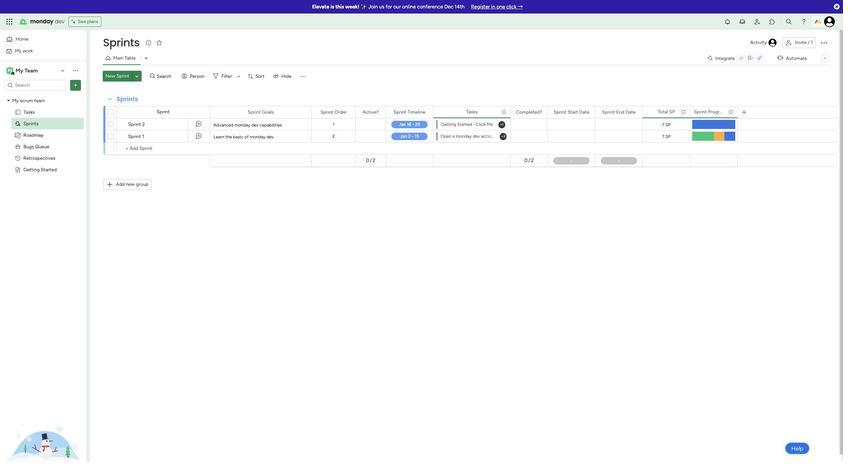 Task type: describe. For each thing, give the bounding box(es) containing it.
options image up collapse board header icon at the right of page
[[820, 39, 828, 47]]

dev down '-'
[[473, 134, 480, 139]]

options image for sprint start date
[[586, 107, 590, 118]]

click
[[476, 122, 486, 127]]

see
[[78, 19, 86, 24]]

the
[[225, 135, 232, 140]]

open a monday dev account
[[441, 134, 497, 139]]

inbox image
[[739, 18, 746, 25]]

1 7 sp from the top
[[662, 122, 671, 127]]

open
[[441, 134, 451, 139]]

see plans button
[[69, 17, 101, 27]]

total sp
[[658, 109, 675, 115]]

capabilities
[[260, 123, 282, 128]]

show board description image
[[144, 39, 153, 46]]

conference
[[417, 4, 443, 10]]

v2 search image
[[150, 72, 155, 80]]

Sprint Timeline field
[[392, 109, 427, 116]]

start
[[568, 109, 578, 115]]

learn
[[213, 135, 224, 140]]

my scrum team
[[12, 98, 45, 104]]

bugs
[[23, 144, 34, 150]]

Active? field
[[361, 109, 380, 116]]

sort button
[[245, 71, 269, 82]]

advanced
[[213, 123, 233, 128]]

workspace image
[[6, 67, 13, 74]]

monday up home button
[[30, 18, 53, 25]]

date for sprint end date
[[626, 109, 636, 115]]

getting started - click me
[[441, 122, 493, 127]]

basic
[[233, 135, 243, 140]]

new
[[126, 182, 135, 187]]

Search in workspace field
[[14, 81, 57, 89]]

2 0 from the left
[[524, 158, 528, 164]]

main
[[113, 55, 123, 61]]

end
[[616, 109, 624, 115]]

dec
[[444, 4, 453, 10]]

new sprint
[[105, 73, 129, 79]]

sort
[[255, 73, 264, 79]]

/ inside invite / 1 button
[[808, 40, 810, 45]]

group
[[136, 182, 148, 187]]

help image
[[800, 18, 807, 25]]

my for my scrum team
[[12, 98, 19, 104]]

Sprint End Date field
[[601, 109, 637, 116]]

invite members image
[[754, 18, 761, 25]]

lottie animation image
[[0, 394, 86, 463]]

a
[[453, 134, 455, 139]]

help
[[791, 445, 803, 452]]

tasks inside list box
[[23, 109, 35, 115]]

Search field
[[155, 72, 175, 81]]

sprint start date
[[554, 109, 589, 115]]

total
[[658, 109, 668, 115]]

angle down image
[[135, 74, 139, 79]]

invite
[[795, 40, 807, 45]]

progress
[[708, 109, 727, 115]]

in
[[491, 4, 495, 10]]

hide button
[[271, 71, 296, 82]]

monday up learn the basic of monday dev
[[234, 123, 250, 128]]

column information image for sp
[[681, 109, 686, 115]]

week!
[[345, 4, 359, 10]]

us
[[379, 4, 384, 10]]

getting started
[[23, 167, 57, 173]]

dapulse integrations image
[[708, 56, 713, 61]]

me
[[487, 122, 493, 127]]

sprints inside list box
[[23, 121, 38, 127]]

started for getting started - click me
[[457, 122, 472, 127]]

person
[[190, 73, 204, 79]]

table
[[125, 55, 136, 61]]

sprint for sprint progress
[[694, 109, 707, 115]]

new sprint button
[[103, 71, 132, 82]]

Sprint Order field
[[319, 109, 348, 116]]

sprint for sprint end date
[[602, 109, 615, 115]]

see plans
[[78, 19, 98, 24]]

timeline
[[408, 109, 425, 115]]

m
[[8, 68, 12, 73]]

invite / 1
[[795, 40, 813, 45]]

sp inside field
[[669, 109, 675, 115]]

main table
[[113, 55, 136, 61]]

Sprint Progress field
[[692, 108, 727, 116]]

sprint for sprint order
[[320, 109, 333, 115]]

-
[[473, 122, 475, 127]]

1 7 from the top
[[662, 122, 664, 127]]

+ Add Sprint text field
[[120, 145, 207, 153]]

1 0 from the left
[[366, 158, 369, 164]]

column information image
[[501, 109, 507, 115]]

sprint for sprint timeline
[[394, 109, 407, 115]]

home
[[16, 36, 29, 42]]

sprint timeline
[[394, 109, 425, 115]]

one
[[497, 4, 505, 10]]

arrow down image
[[234, 72, 243, 80]]

✨
[[361, 4, 367, 10]]

sprint for sprint 2
[[128, 122, 141, 127]]

1 vertical spatial sprints
[[117, 95, 138, 103]]

queue
[[35, 144, 49, 150]]

add
[[116, 182, 125, 187]]

is
[[331, 4, 334, 10]]

public board image for tasks
[[15, 109, 21, 115]]

sprint for sprint goals
[[248, 109, 261, 115]]

click
[[506, 4, 517, 10]]

my team
[[16, 67, 38, 74]]

add new group button
[[103, 179, 152, 190]]

dev down "sprint goals" field
[[251, 123, 259, 128]]

select product image
[[6, 18, 13, 25]]

collapse board header image
[[822, 56, 828, 61]]

dev left see on the top left of the page
[[55, 18, 65, 25]]

invite / 1 button
[[782, 37, 816, 48]]

sprint for sprint 1
[[128, 134, 141, 140]]

hide
[[281, 73, 291, 79]]

elevate is this week! ✨ join us for our online conference dec 14th
[[312, 4, 465, 10]]



Task type: vqa. For each thing, say whether or not it's contained in the screenshot.
the Dec
yes



Task type: locate. For each thing, give the bounding box(es) containing it.
sprint for sprint start date
[[554, 109, 567, 115]]

option
[[0, 95, 86, 96]]

0 horizontal spatial date
[[579, 109, 589, 115]]

tasks up '-'
[[466, 109, 478, 115]]

getting down retrospectives
[[23, 167, 40, 173]]

my
[[15, 48, 21, 54], [16, 67, 23, 74], [12, 98, 19, 104]]

started
[[457, 122, 472, 127], [41, 167, 57, 173]]

1 vertical spatial sprints field
[[115, 95, 140, 104]]

integrate
[[715, 55, 735, 61]]

1 vertical spatial sp
[[665, 122, 671, 127]]

2 horizontal spatial 1
[[811, 40, 813, 45]]

started left '-'
[[457, 122, 472, 127]]

sprint for sprint
[[157, 109, 170, 115]]

sprints field up main table button
[[101, 35, 141, 50]]

tasks down my scrum team
[[23, 109, 35, 115]]

retrospectives
[[23, 155, 55, 161]]

getting for getting started - click me
[[441, 122, 456, 127]]

dev down capabilities
[[267, 135, 274, 140]]

1 right the invite
[[811, 40, 813, 45]]

sprint
[[116, 73, 129, 79], [694, 109, 707, 115], [157, 109, 170, 115], [248, 109, 261, 115], [320, 109, 333, 115], [394, 109, 407, 115], [554, 109, 567, 115], [602, 109, 615, 115], [128, 122, 141, 127], [128, 134, 141, 140]]

my inside button
[[15, 48, 21, 54]]

date inside sprint end date field
[[626, 109, 636, 115]]

2 date from the left
[[626, 109, 636, 115]]

apps image
[[769, 18, 776, 25]]

account
[[481, 134, 497, 139]]

sp
[[669, 109, 675, 115], [665, 122, 671, 127], [665, 134, 671, 139]]

activity
[[750, 40, 767, 45]]

0 horizontal spatial tasks
[[23, 109, 35, 115]]

1 vertical spatial 7
[[662, 134, 664, 139]]

list box containing my scrum team
[[0, 94, 86, 267]]

1 down sprint order field on the top
[[333, 122, 335, 127]]

1 vertical spatial started
[[41, 167, 57, 173]]

options image left active? field
[[346, 107, 351, 118]]

help button
[[786, 443, 809, 454]]

0 vertical spatial sprints field
[[101, 35, 141, 50]]

0 vertical spatial sprints
[[103, 35, 140, 50]]

getting for getting started
[[23, 167, 40, 173]]

2 public board image from the top
[[15, 167, 21, 173]]

add new group
[[116, 182, 148, 187]]

new
[[105, 73, 115, 79]]

column information image right progress
[[728, 109, 734, 115]]

1 0 / 2 from the left
[[366, 158, 375, 164]]

0 vertical spatial my
[[15, 48, 21, 54]]

list box
[[0, 94, 86, 267]]

Completed? field
[[514, 109, 544, 116]]

0 vertical spatial started
[[457, 122, 472, 127]]

0 horizontal spatial /
[[370, 158, 372, 164]]

activity button
[[748, 37, 780, 48]]

sprints field down angle down image
[[115, 95, 140, 104]]

column information image
[[681, 109, 686, 115], [728, 109, 734, 115]]

our
[[393, 4, 401, 10]]

Sprint Goals field
[[246, 109, 275, 116]]

column information image for progress
[[728, 109, 734, 115]]

sprint inside field
[[554, 109, 567, 115]]

0 vertical spatial 7 sp
[[662, 122, 671, 127]]

sprint goals
[[248, 109, 274, 115]]

monday right a
[[456, 134, 472, 139]]

0 vertical spatial public board image
[[15, 109, 21, 115]]

2 horizontal spatial /
[[808, 40, 810, 45]]

order
[[335, 109, 347, 115]]

my work button
[[4, 46, 73, 56]]

1 public board image from the top
[[15, 109, 21, 115]]

2 7 sp from the top
[[662, 134, 671, 139]]

1 horizontal spatial column information image
[[728, 109, 734, 115]]

options image for sprint end date
[[633, 107, 638, 118]]

my for my work
[[15, 48, 21, 54]]

register
[[471, 4, 490, 10]]

0 / 2
[[366, 158, 375, 164], [524, 158, 534, 164]]

1 down sprint 2
[[142, 134, 144, 140]]

public board image down scrum
[[15, 109, 21, 115]]

getting
[[441, 122, 456, 127], [23, 167, 40, 173]]

2 vertical spatial my
[[12, 98, 19, 104]]

notifications image
[[724, 18, 731, 25]]

sprints up main table button
[[103, 35, 140, 50]]

2 7 from the top
[[662, 134, 664, 139]]

caret down image
[[7, 98, 10, 103]]

0
[[366, 158, 369, 164], [524, 158, 528, 164]]

options image
[[820, 39, 828, 47], [72, 82, 79, 89], [346, 107, 351, 118], [586, 107, 590, 118], [633, 107, 638, 118]]

0 horizontal spatial 0 / 2
[[366, 158, 375, 164]]

1 horizontal spatial tasks
[[466, 109, 478, 115]]

plans
[[87, 19, 98, 24]]

1 horizontal spatial getting
[[441, 122, 456, 127]]

1
[[811, 40, 813, 45], [333, 122, 335, 127], [142, 134, 144, 140]]

online
[[402, 4, 416, 10]]

sprint 1
[[128, 134, 144, 140]]

options image
[[501, 106, 506, 118], [680, 106, 685, 118], [728, 106, 733, 118], [376, 107, 381, 118], [424, 107, 428, 118], [538, 107, 543, 118]]

7 sp
[[662, 122, 671, 127], [662, 134, 671, 139]]

add view image
[[145, 56, 148, 61]]

of
[[244, 135, 249, 140]]

dev
[[55, 18, 65, 25], [251, 123, 259, 128], [473, 134, 480, 139], [267, 135, 274, 140]]

scrum
[[20, 98, 33, 104]]

register in one click → link
[[471, 4, 523, 10]]

options image for sprint order
[[346, 107, 351, 118]]

date inside sprint start date field
[[579, 109, 589, 115]]

date right start
[[579, 109, 589, 115]]

2 vertical spatial 1
[[142, 134, 144, 140]]

1 horizontal spatial 1
[[333, 122, 335, 127]]

work
[[23, 48, 33, 54]]

1 horizontal spatial date
[[626, 109, 636, 115]]

Tasks field
[[464, 108, 479, 116]]

1 inside button
[[811, 40, 813, 45]]

options image down workspace options "icon"
[[72, 82, 79, 89]]

person button
[[179, 71, 208, 82]]

0 vertical spatial 1
[[811, 40, 813, 45]]

my inside workspace selection element
[[16, 67, 23, 74]]

public board image
[[15, 109, 21, 115], [15, 167, 21, 173]]

lottie animation element
[[0, 394, 86, 463]]

2 vertical spatial sp
[[665, 134, 671, 139]]

join
[[368, 4, 378, 10]]

column information image right total sp field
[[681, 109, 686, 115]]

team
[[34, 98, 45, 104]]

my work
[[15, 48, 33, 54]]

date right end
[[626, 109, 636, 115]]

2 column information image from the left
[[728, 109, 734, 115]]

1 horizontal spatial /
[[528, 158, 530, 164]]

workspace selection element
[[6, 67, 39, 75]]

goals
[[262, 109, 274, 115]]

getting up open
[[441, 122, 456, 127]]

0 horizontal spatial column information image
[[681, 109, 686, 115]]

sprint order
[[320, 109, 347, 115]]

Sprint Start Date field
[[552, 109, 591, 116]]

filter button
[[210, 71, 243, 82]]

this
[[335, 4, 344, 10]]

1 date from the left
[[579, 109, 589, 115]]

0 horizontal spatial 1
[[142, 134, 144, 140]]

1 vertical spatial my
[[16, 67, 23, 74]]

sprints down angle down image
[[117, 95, 138, 103]]

0 horizontal spatial started
[[41, 167, 57, 173]]

0 vertical spatial getting
[[441, 122, 456, 127]]

started down retrospectives
[[41, 167, 57, 173]]

learn the basic of monday dev
[[213, 135, 274, 140]]

1 vertical spatial getting
[[23, 167, 40, 173]]

roadmap
[[23, 132, 44, 138]]

1 horizontal spatial started
[[457, 122, 472, 127]]

Total SP field
[[656, 108, 677, 116]]

workspace options image
[[72, 67, 79, 74]]

automate
[[786, 55, 807, 61]]

register in one click →
[[471, 4, 523, 10]]

options image right start
[[586, 107, 590, 118]]

filter
[[221, 73, 232, 79]]

home button
[[4, 34, 73, 45]]

bugs queue
[[23, 144, 49, 150]]

14th
[[455, 4, 465, 10]]

completed?
[[516, 109, 542, 115]]

0 vertical spatial 7
[[662, 122, 664, 127]]

monday
[[30, 18, 53, 25], [234, 123, 250, 128], [456, 134, 472, 139], [250, 135, 266, 140]]

main table button
[[103, 53, 141, 64]]

my right workspace image
[[16, 67, 23, 74]]

2
[[142, 122, 145, 127], [332, 134, 335, 139], [373, 158, 375, 164], [531, 158, 534, 164]]

date for sprint start date
[[579, 109, 589, 115]]

1 horizontal spatial 0 / 2
[[524, 158, 534, 164]]

add to favorites image
[[156, 39, 163, 46]]

0 horizontal spatial getting
[[23, 167, 40, 173]]

sprints
[[103, 35, 140, 50], [117, 95, 138, 103], [23, 121, 38, 127]]

options image right end
[[633, 107, 638, 118]]

1 vertical spatial public board image
[[15, 167, 21, 173]]

my for my team
[[16, 67, 23, 74]]

0 vertical spatial sp
[[669, 109, 675, 115]]

tasks inside field
[[466, 109, 478, 115]]

Sprints field
[[101, 35, 141, 50], [115, 95, 140, 104]]

sprint end date
[[602, 109, 636, 115]]

2 0 / 2 from the left
[[524, 158, 534, 164]]

started for getting started
[[41, 167, 57, 173]]

monday right of
[[250, 135, 266, 140]]

1 column information image from the left
[[681, 109, 686, 115]]

tasks
[[466, 109, 478, 115], [23, 109, 35, 115]]

menu image
[[300, 73, 306, 80]]

advanced monday dev capabilities
[[213, 123, 282, 128]]

1 vertical spatial 7 sp
[[662, 134, 671, 139]]

2 vertical spatial sprints
[[23, 121, 38, 127]]

search everything image
[[786, 18, 792, 25]]

public board image left getting started
[[15, 167, 21, 173]]

0 horizontal spatial 0
[[366, 158, 369, 164]]

sprints up roadmap
[[23, 121, 38, 127]]

active?
[[363, 109, 379, 115]]

autopilot image
[[778, 54, 783, 62]]

christina overa image
[[824, 16, 835, 27]]

sprint 2
[[128, 122, 145, 127]]

→
[[518, 4, 523, 10]]

my left work
[[15, 48, 21, 54]]

sprint progress
[[694, 109, 727, 115]]

monday dev
[[30, 18, 65, 25]]

for
[[386, 4, 392, 10]]

team
[[25, 67, 38, 74]]

1 vertical spatial 1
[[333, 122, 335, 127]]

public board image for getting started
[[15, 167, 21, 173]]

my right caret down icon
[[12, 98, 19, 104]]

1 horizontal spatial 0
[[524, 158, 528, 164]]

sprint inside button
[[116, 73, 129, 79]]



